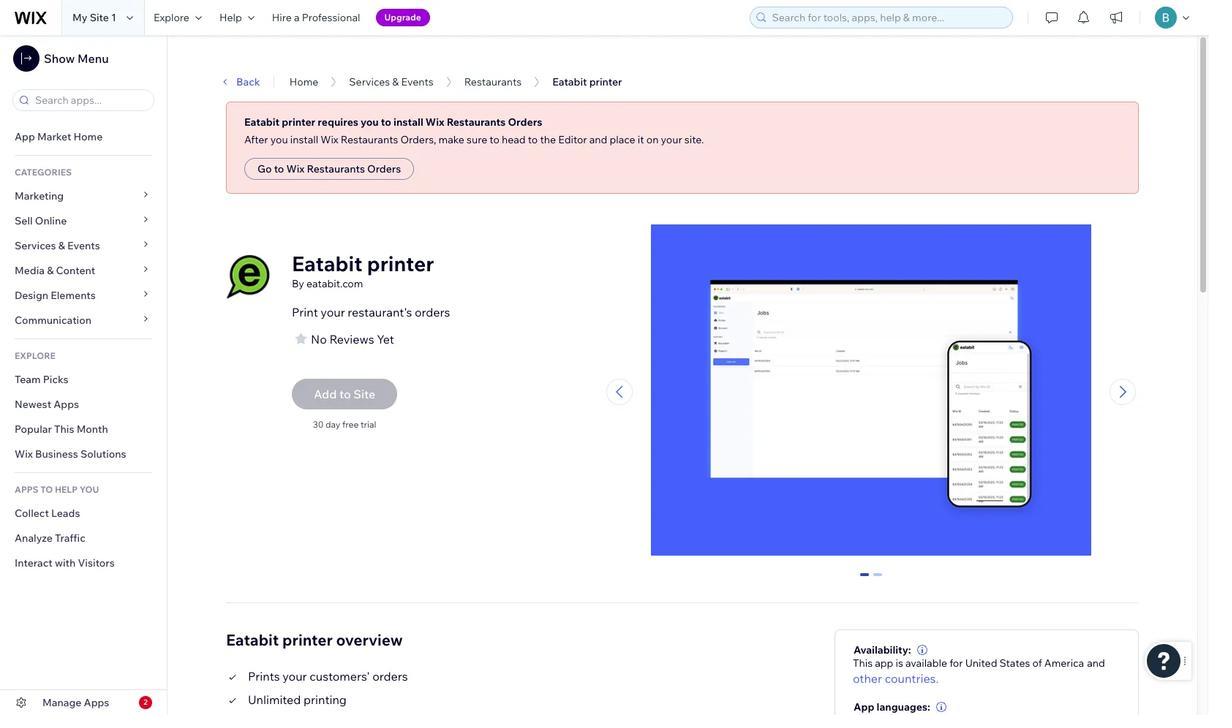 Task type: locate. For each thing, give the bounding box(es) containing it.
and inside eatabit printer requires you to install wix restaurants orders after you install wix restaurants orders, make sure to head to the editor and place it on your site.
[[589, 133, 607, 146]]

united
[[965, 657, 997, 670]]

popular this month
[[15, 423, 108, 436]]

printer up prints your customers' orders
[[282, 630, 333, 649]]

services & events link up content
[[0, 233, 167, 258]]

Search apps... field
[[31, 90, 149, 110]]

eatabit printer requires you to install wix restaurants orders after you install wix restaurants orders, make sure to head to the editor and place it on your site.
[[244, 116, 704, 146]]

it
[[638, 133, 644, 146]]

0 vertical spatial this
[[54, 423, 74, 436]]

team picks link
[[0, 367, 167, 392]]

orders down overview
[[373, 669, 408, 684]]

0 vertical spatial &
[[392, 75, 399, 89]]

you
[[80, 484, 99, 495]]

by down hire
[[264, 60, 276, 73]]

apps to help you
[[15, 484, 99, 495]]

1 vertical spatial app
[[854, 701, 874, 714]]

orders for print your restaurant's orders
[[415, 305, 450, 320]]

to inside button
[[274, 162, 284, 176]]

1 horizontal spatial &
[[58, 239, 65, 252]]

orders for prints your customers' orders
[[373, 669, 408, 684]]

manage
[[42, 696, 82, 710]]

1 vertical spatial orders
[[367, 162, 401, 176]]

eatabit inside eatabit printer by eatabit.com
[[292, 251, 362, 277]]

1 vertical spatial orders
[[373, 669, 408, 684]]

0 vertical spatial orders
[[415, 305, 450, 320]]

install down "requires"
[[290, 133, 318, 146]]

app for app market home
[[15, 130, 35, 143]]

0
[[862, 573, 867, 586]]

0 horizontal spatial services & events
[[15, 239, 100, 252]]

you right after
[[270, 133, 288, 146]]

1 horizontal spatial services & events
[[349, 75, 434, 89]]

2
[[144, 698, 148, 707]]

0 horizontal spatial and
[[589, 133, 607, 146]]

eatabit for eatabit printer by eatabit.com
[[292, 251, 362, 277]]

a
[[294, 11, 300, 24]]

services down sell online
[[15, 239, 56, 252]]

to
[[40, 484, 53, 495]]

0 horizontal spatial home
[[74, 130, 103, 143]]

for
[[950, 657, 963, 670]]

printer up restaurant's
[[367, 251, 434, 277]]

marketing link
[[0, 184, 167, 208]]

0 vertical spatial services
[[349, 75, 390, 89]]

1 vertical spatial services
[[15, 239, 56, 252]]

app inside the sidebar element
[[15, 130, 35, 143]]

1 vertical spatial events
[[67, 239, 100, 252]]

your right print
[[321, 305, 345, 320]]

1 horizontal spatial you
[[361, 116, 379, 129]]

2 vertical spatial &
[[47, 264, 54, 277]]

eatabit inside eatabit printer requires you to install wix restaurants orders after you install wix restaurants orders, make sure to head to the editor and place it on your site.
[[244, 116, 280, 129]]

2 vertical spatial your
[[283, 669, 307, 684]]

this app is available for united states of america
[[853, 657, 1084, 670]]

and right america
[[1087, 657, 1105, 670]]

newest apps
[[15, 398, 79, 411]]

0 horizontal spatial 1
[[111, 11, 116, 24]]

print your restaurant's orders
[[292, 305, 450, 320]]

leads
[[51, 507, 80, 520]]

0 horizontal spatial orders
[[367, 162, 401, 176]]

0 vertical spatial services & events
[[349, 75, 434, 89]]

Search for tools, apps, help & more... field
[[768, 7, 1008, 28]]

1 horizontal spatial orders
[[415, 305, 450, 320]]

you right "requires"
[[361, 116, 379, 129]]

apps up popular this month
[[54, 398, 79, 411]]

head
[[502, 133, 526, 146]]

1 right site
[[111, 11, 116, 24]]

by inside eatabit printer by eatabit.com
[[292, 277, 304, 290]]

services up "requires"
[[349, 75, 390, 89]]

services & events up orders,
[[349, 75, 434, 89]]

0 1
[[862, 573, 881, 586]]

printer up "place"
[[589, 75, 622, 89]]

printer for eatabit printer overview
[[282, 630, 333, 649]]

install up orders,
[[394, 116, 423, 129]]

printer inside eatabit printer requires you to install wix restaurants orders after you install wix restaurants orders, make sure to head to the editor and place it on your site.
[[282, 116, 315, 129]]

app
[[15, 130, 35, 143], [854, 701, 874, 714]]

1 vertical spatial apps
[[84, 696, 109, 710]]

& down upgrade 'button'
[[392, 75, 399, 89]]

orders up head
[[508, 116, 542, 129]]

0 vertical spatial services & events link
[[349, 75, 434, 89]]

upgrade button
[[376, 9, 430, 26]]

0 horizontal spatial &
[[47, 264, 54, 277]]

trial
[[361, 419, 376, 430]]

home down by eatabit.com
[[289, 75, 318, 89]]

0 vertical spatial app
[[15, 130, 35, 143]]

reviews
[[329, 332, 374, 347]]

show menu button
[[13, 45, 109, 72]]

1 vertical spatial your
[[321, 305, 345, 320]]

0 vertical spatial and
[[589, 133, 607, 146]]

printer inside eatabit printer by eatabit.com
[[367, 251, 434, 277]]

1 vertical spatial services & events
[[15, 239, 100, 252]]

wix right 'go'
[[286, 162, 305, 176]]

& right media on the top of page
[[47, 264, 54, 277]]

yet
[[377, 332, 394, 347]]

& inside media & content link
[[47, 264, 54, 277]]

this up the other
[[853, 657, 873, 670]]

1 horizontal spatial services & events link
[[349, 75, 434, 89]]

1 vertical spatial install
[[290, 133, 318, 146]]

eatabit printer button
[[545, 71, 629, 93]]

printer inside "eatabit printer" button
[[589, 75, 622, 89]]

printer left "requires"
[[282, 116, 315, 129]]

events down sell online link
[[67, 239, 100, 252]]

sidebar element
[[0, 35, 168, 715]]

hire
[[272, 11, 292, 24]]

restaurants
[[464, 75, 522, 89], [447, 116, 506, 129], [341, 133, 398, 146], [307, 162, 365, 176]]

eatabit up prints
[[226, 630, 279, 649]]

apps for manage apps
[[84, 696, 109, 710]]

eatabit up editor
[[553, 75, 587, 89]]

0 vertical spatial orders
[[508, 116, 542, 129]]

1 horizontal spatial and
[[1087, 657, 1105, 670]]

communication link
[[0, 308, 167, 333]]

and other countries.
[[853, 657, 1105, 686]]

eatabit.com up home link
[[280, 60, 337, 73]]

1 vertical spatial by
[[292, 277, 304, 290]]

2 horizontal spatial your
[[661, 133, 682, 146]]

0 horizontal spatial apps
[[54, 398, 79, 411]]

your up unlimited printing
[[283, 669, 307, 684]]

popular
[[15, 423, 52, 436]]

sell online link
[[0, 208, 167, 233]]

by up print
[[292, 277, 304, 290]]

1 vertical spatial eatabit.com
[[306, 277, 363, 290]]

editor
[[558, 133, 587, 146]]

1 vertical spatial you
[[270, 133, 288, 146]]

printer for eatabit printer by eatabit.com
[[367, 251, 434, 277]]

0 horizontal spatial your
[[283, 669, 307, 684]]

0 horizontal spatial by
[[264, 60, 276, 73]]

categories
[[15, 167, 72, 178]]

interact with visitors link
[[0, 551, 167, 576]]

site.
[[685, 133, 704, 146]]

free
[[342, 419, 359, 430]]

this inside the sidebar element
[[54, 423, 74, 436]]

0 horizontal spatial orders
[[373, 669, 408, 684]]

events
[[401, 75, 434, 89], [67, 239, 100, 252]]

and inside and other countries.
[[1087, 657, 1105, 670]]

popular this month link
[[0, 417, 167, 442]]

sure
[[467, 133, 487, 146]]

help
[[55, 484, 78, 495]]

to right 'go'
[[274, 162, 284, 176]]

other
[[853, 671, 882, 686]]

1 horizontal spatial your
[[321, 305, 345, 320]]

1 horizontal spatial orders
[[508, 116, 542, 129]]

app languages:
[[854, 701, 930, 714]]

0 vertical spatial by
[[264, 60, 276, 73]]

on
[[646, 133, 659, 146]]

services & events link up orders,
[[349, 75, 434, 89]]

newest
[[15, 398, 51, 411]]

orders inside button
[[367, 162, 401, 176]]

to right sure
[[490, 133, 499, 146]]

team picks
[[15, 373, 68, 386]]

app left market in the top of the page
[[15, 130, 35, 143]]

eatabit up after
[[244, 116, 280, 129]]

1 horizontal spatial install
[[394, 116, 423, 129]]

0 vertical spatial install
[[394, 116, 423, 129]]

0 vertical spatial events
[[401, 75, 434, 89]]

events up orders,
[[401, 75, 434, 89]]

0 horizontal spatial services
[[15, 239, 56, 252]]

services & events up media & content
[[15, 239, 100, 252]]

make
[[439, 133, 464, 146]]

& up media & content
[[58, 239, 65, 252]]

your for prints your customers' orders
[[283, 669, 307, 684]]

0 vertical spatial your
[[661, 133, 682, 146]]

restaurants inside button
[[307, 162, 365, 176]]

eatabit printer preview 0 image
[[651, 225, 1091, 563]]

&
[[392, 75, 399, 89], [58, 239, 65, 252], [47, 264, 54, 277]]

requires
[[318, 116, 358, 129]]

interact
[[15, 557, 53, 570]]

1 horizontal spatial by
[[292, 277, 304, 290]]

eatabit up print
[[292, 251, 362, 277]]

professional
[[302, 11, 360, 24]]

orders right restaurant's
[[415, 305, 450, 320]]

1 vertical spatial &
[[58, 239, 65, 252]]

availability:
[[854, 643, 911, 657]]

go to wix restaurants orders
[[257, 162, 401, 176]]

show menu
[[44, 51, 109, 66]]

go
[[257, 162, 272, 176]]

1 horizontal spatial this
[[853, 657, 873, 670]]

1 vertical spatial home
[[74, 130, 103, 143]]

america
[[1045, 657, 1084, 670]]

services
[[349, 75, 390, 89], [15, 239, 56, 252]]

visitors
[[78, 557, 115, 570]]

apps right manage
[[84, 696, 109, 710]]

orders
[[508, 116, 542, 129], [367, 162, 401, 176]]

1 right 0
[[875, 573, 881, 586]]

upgrade
[[384, 12, 421, 23]]

1 horizontal spatial services
[[349, 75, 390, 89]]

design
[[15, 289, 48, 302]]

by eatabit.com
[[264, 60, 337, 73]]

orders,
[[400, 133, 436, 146]]

eatabit
[[553, 75, 587, 89], [244, 116, 280, 129], [292, 251, 362, 277], [226, 630, 279, 649]]

home link
[[289, 75, 318, 89]]

your right on in the right top of the page
[[661, 133, 682, 146]]

home right market in the top of the page
[[74, 130, 103, 143]]

app down the other
[[854, 701, 874, 714]]

and left "place"
[[589, 133, 607, 146]]

hire a professional
[[272, 11, 360, 24]]

wix down the popular
[[15, 448, 33, 461]]

0 horizontal spatial you
[[270, 133, 288, 146]]

1 horizontal spatial app
[[854, 701, 874, 714]]

1 horizontal spatial apps
[[84, 696, 109, 710]]

1 horizontal spatial home
[[289, 75, 318, 89]]

printer for eatabit printer requires you to install wix restaurants orders after you install wix restaurants orders, make sure to head to the editor and place it on your site.
[[282, 116, 315, 129]]

eatabit.com up print
[[306, 277, 363, 290]]

media & content link
[[0, 258, 167, 283]]

services & events link
[[349, 75, 434, 89], [0, 233, 167, 258]]

print
[[292, 305, 318, 320]]

30 day free trial
[[313, 419, 376, 430]]

0 horizontal spatial events
[[67, 239, 100, 252]]

0 horizontal spatial install
[[290, 133, 318, 146]]

apps
[[54, 398, 79, 411], [84, 696, 109, 710]]

0 vertical spatial eatabit.com
[[280, 60, 337, 73]]

go to wix restaurants orders button
[[244, 158, 414, 180]]

wix business solutions
[[15, 448, 126, 461]]

0 horizontal spatial services & events link
[[0, 233, 167, 258]]

help
[[219, 11, 242, 24]]

1 vertical spatial and
[[1087, 657, 1105, 670]]

this up "wix business solutions"
[[54, 423, 74, 436]]

eatabit inside button
[[553, 75, 587, 89]]

1 vertical spatial services & events link
[[0, 233, 167, 258]]

orders down orders,
[[367, 162, 401, 176]]

1 vertical spatial 1
[[875, 573, 881, 586]]

0 horizontal spatial app
[[15, 130, 35, 143]]

services & events inside the sidebar element
[[15, 239, 100, 252]]

0 vertical spatial you
[[361, 116, 379, 129]]

0 horizontal spatial this
[[54, 423, 74, 436]]

home
[[289, 75, 318, 89], [74, 130, 103, 143]]

0 vertical spatial apps
[[54, 398, 79, 411]]

printing
[[304, 692, 347, 707]]



Task type: vqa. For each thing, say whether or not it's contained in the screenshot.
e.g., Brunch-spots, How-tos, Technology field
no



Task type: describe. For each thing, give the bounding box(es) containing it.
design elements
[[15, 289, 96, 302]]

eatabit printer by eatabit.com
[[292, 251, 434, 290]]

unlimited
[[248, 692, 301, 707]]

wix inside button
[[286, 162, 305, 176]]

app market home link
[[0, 124, 167, 149]]

eatabit printer logo image
[[226, 255, 270, 299]]

apps
[[15, 484, 38, 495]]

eatabit for eatabit printer overview
[[226, 630, 279, 649]]

2 horizontal spatial &
[[392, 75, 399, 89]]

30
[[313, 419, 324, 430]]

countries.
[[885, 671, 939, 686]]

app market home
[[15, 130, 103, 143]]

online
[[35, 214, 67, 228]]

orders inside eatabit printer requires you to install wix restaurants orders after you install wix restaurants orders, make sure to head to the editor and place it on your site.
[[508, 116, 542, 129]]

eatabit.com inside eatabit printer by eatabit.com
[[306, 277, 363, 290]]

to left the
[[528, 133, 538, 146]]

overview
[[336, 630, 403, 649]]

0 vertical spatial 1
[[111, 11, 116, 24]]

app
[[875, 657, 893, 670]]

sell online
[[15, 214, 67, 228]]

no reviews yet
[[311, 332, 394, 347]]

states
[[1000, 657, 1030, 670]]

traffic
[[55, 532, 85, 545]]

help button
[[211, 0, 263, 35]]

1 vertical spatial this
[[853, 657, 873, 670]]

customers'
[[310, 669, 370, 684]]

wix inside the sidebar element
[[15, 448, 33, 461]]

apps for newest apps
[[54, 398, 79, 411]]

media & content
[[15, 264, 95, 277]]

unlimited printing
[[248, 692, 347, 707]]

your for print your restaurant's orders
[[321, 305, 345, 320]]

1 horizontal spatial 1
[[875, 573, 881, 586]]

manage apps
[[42, 696, 109, 710]]

languages:
[[877, 701, 930, 714]]

site
[[90, 11, 109, 24]]

explore
[[15, 350, 56, 361]]

printer for eatabit printer
[[589, 75, 622, 89]]

team
[[15, 373, 41, 386]]

services inside the sidebar element
[[15, 239, 56, 252]]

show
[[44, 51, 75, 66]]

hire a professional link
[[263, 0, 369, 35]]

events inside the sidebar element
[[67, 239, 100, 252]]

0 vertical spatial home
[[289, 75, 318, 89]]

is
[[896, 657, 903, 670]]

interact with visitors
[[15, 557, 115, 570]]

wix up make
[[426, 116, 444, 129]]

content
[[56, 264, 95, 277]]

analyze
[[15, 532, 53, 545]]

available
[[906, 657, 947, 670]]

1 horizontal spatial events
[[401, 75, 434, 89]]

menu
[[77, 51, 109, 66]]

other countries. link
[[853, 670, 939, 687]]

month
[[77, 423, 108, 436]]

to right "requires"
[[381, 116, 391, 129]]

the
[[540, 133, 556, 146]]

app for app languages:
[[854, 701, 874, 714]]

solutions
[[80, 448, 126, 461]]

marketing
[[15, 189, 64, 203]]

home inside the sidebar element
[[74, 130, 103, 143]]

my site 1
[[72, 11, 116, 24]]

sell
[[15, 214, 33, 228]]

picks
[[43, 373, 68, 386]]

analyze traffic
[[15, 532, 85, 545]]

of
[[1033, 657, 1042, 670]]

back
[[236, 75, 260, 89]]

wix business solutions link
[[0, 442, 167, 467]]

back button
[[219, 75, 260, 89]]

collect leads
[[15, 507, 80, 520]]

eatabit printer
[[553, 75, 622, 89]]

wix down "requires"
[[321, 133, 338, 146]]

collect leads link
[[0, 501, 167, 526]]

eatabit for eatabit printer
[[553, 75, 587, 89]]

eatabit for eatabit printer requires you to install wix restaurants orders after you install wix restaurants orders, make sure to head to the editor and place it on your site.
[[244, 116, 280, 129]]

place
[[610, 133, 635, 146]]

prints
[[248, 669, 280, 684]]

newest apps link
[[0, 392, 167, 417]]

restaurants link
[[464, 75, 522, 89]]

no
[[311, 332, 327, 347]]

prints your customers' orders
[[248, 669, 408, 684]]

my
[[72, 11, 87, 24]]

analyze traffic link
[[0, 526, 167, 551]]

eatabit printer overview
[[226, 630, 403, 649]]

day
[[326, 419, 340, 430]]

restaurant's
[[348, 305, 412, 320]]

your inside eatabit printer requires you to install wix restaurants orders after you install wix restaurants orders, make sure to head to the editor and place it on your site.
[[661, 133, 682, 146]]

collect
[[15, 507, 49, 520]]

explore
[[154, 11, 189, 24]]



